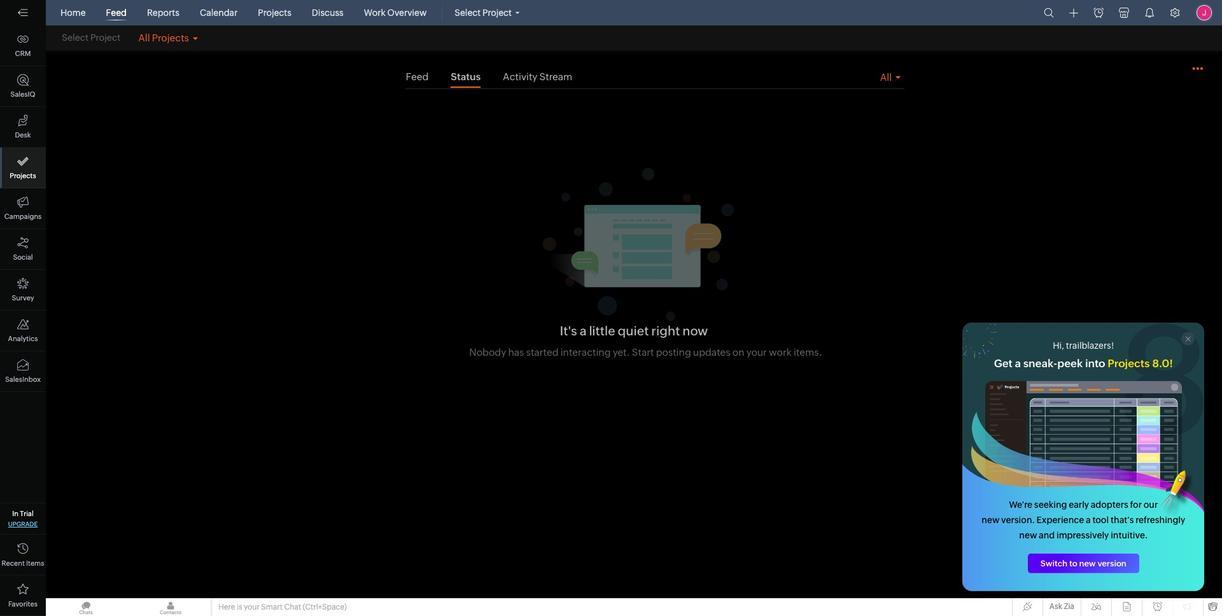 Task type: describe. For each thing, give the bounding box(es) containing it.
work
[[364, 8, 386, 18]]

(ctrl+space)
[[303, 603, 347, 612]]

calendar link
[[195, 0, 243, 25]]

your
[[244, 603, 260, 612]]

quick actions image
[[1070, 8, 1079, 18]]

in trial upgrade
[[8, 510, 38, 528]]

1 horizontal spatial projects link
[[253, 0, 297, 25]]

smart
[[261, 603, 283, 612]]

ask
[[1050, 602, 1063, 611]]

desk link
[[0, 107, 46, 148]]

salesinbox link
[[0, 351, 46, 392]]

crm
[[15, 50, 31, 57]]

0 horizontal spatial projects link
[[0, 148, 46, 188]]

is
[[237, 603, 242, 612]]

feed link
[[101, 0, 132, 25]]

upgrade
[[8, 521, 38, 528]]

timer image
[[1094, 8, 1104, 18]]

discuss link
[[307, 0, 349, 25]]

analytics link
[[0, 311, 46, 351]]

feed
[[106, 8, 127, 18]]

items
[[26, 560, 44, 567]]

work overview
[[364, 8, 427, 18]]

campaigns
[[4, 213, 42, 220]]

chat
[[284, 603, 301, 612]]

select
[[455, 8, 481, 18]]

recent
[[2, 560, 25, 567]]

calendar
[[200, 8, 238, 18]]



Task type: vqa. For each thing, say whether or not it's contained in the screenshot.
calendar icon
no



Task type: locate. For each thing, give the bounding box(es) containing it.
search image
[[1044, 8, 1054, 18]]

survey link
[[0, 270, 46, 311]]

salesinbox
[[5, 376, 41, 383]]

analytics
[[8, 335, 38, 343]]

salesiq link
[[0, 66, 46, 107]]

home link
[[55, 0, 91, 25]]

zia
[[1064, 602, 1075, 611]]

projects up campaigns link
[[10, 172, 36, 180]]

1 vertical spatial projects link
[[0, 148, 46, 188]]

salesiq
[[11, 90, 35, 98]]

projects left discuss link
[[258, 8, 292, 18]]

select project
[[455, 8, 512, 18]]

home
[[60, 8, 86, 18]]

in
[[12, 510, 18, 518]]

projects link
[[253, 0, 297, 25], [0, 148, 46, 188]]

here
[[218, 603, 235, 612]]

contacts image
[[131, 599, 211, 616]]

here is your smart chat (ctrl+space)
[[218, 603, 347, 612]]

projects link left discuss link
[[253, 0, 297, 25]]

reports
[[147, 8, 180, 18]]

projects
[[258, 8, 292, 18], [10, 172, 36, 180]]

social link
[[0, 229, 46, 270]]

ask zia
[[1050, 602, 1075, 611]]

configure settings image
[[1170, 8, 1181, 18]]

0 horizontal spatial projects
[[10, 172, 36, 180]]

favorites
[[8, 600, 38, 608]]

1 horizontal spatial projects
[[258, 8, 292, 18]]

crm link
[[0, 25, 46, 66]]

discuss
[[312, 8, 344, 18]]

0 vertical spatial projects
[[258, 8, 292, 18]]

trial
[[20, 510, 34, 518]]

recent items
[[2, 560, 44, 567]]

campaigns link
[[0, 188, 46, 229]]

chats image
[[46, 599, 126, 616]]

project
[[483, 8, 512, 18]]

projects link down desk
[[0, 148, 46, 188]]

reports link
[[142, 0, 185, 25]]

notifications image
[[1145, 8, 1155, 18]]

work overview link
[[359, 0, 432, 25]]

0 vertical spatial projects link
[[253, 0, 297, 25]]

marketplace image
[[1119, 8, 1130, 18]]

survey
[[12, 294, 34, 302]]

social
[[13, 253, 33, 261]]

1 vertical spatial projects
[[10, 172, 36, 180]]

overview
[[388, 8, 427, 18]]

desk
[[15, 131, 31, 139]]



